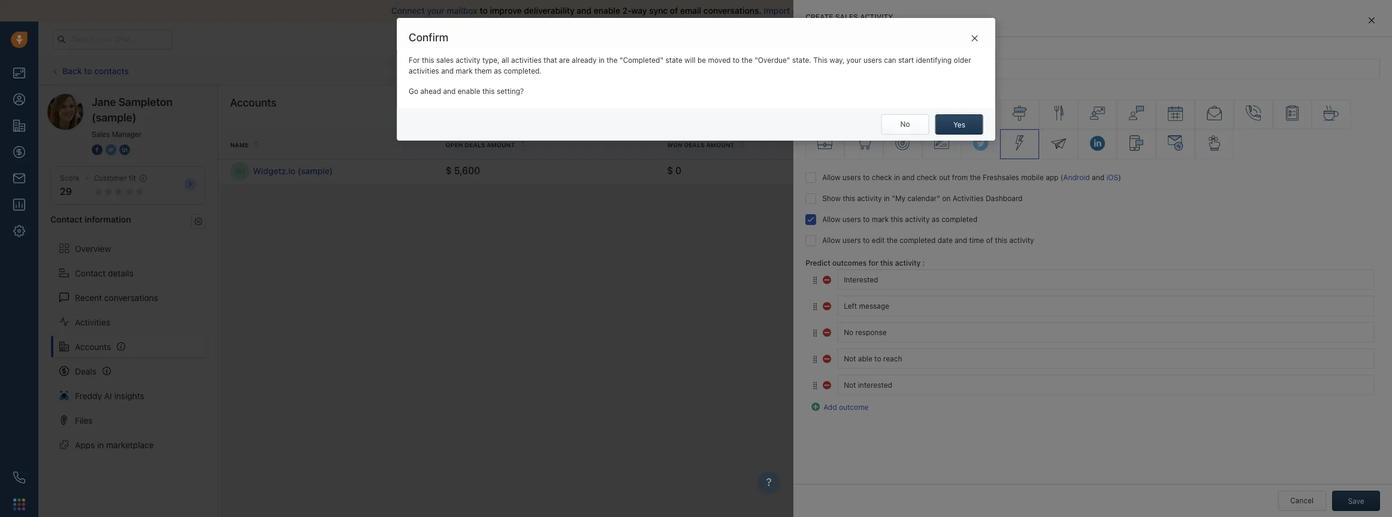 Task type: describe. For each thing, give the bounding box(es) containing it.
mng settings image
[[194, 217, 203, 226]]

updates available. click to refresh.
[[662, 66, 780, 75]]

connect your mailbox link
[[391, 5, 480, 16]]

this right show
[[843, 194, 855, 203]]

this right the for
[[881, 259, 893, 268]]

sales left "so"
[[835, 13, 858, 22]]

amount for won deals amount
[[706, 141, 735, 149]]

as inside "for this sales activity type, all activities that are already in the "completed" state will be moved to the "overdue" state. this way, your users can start identifying older activities and mark them as completed."
[[494, 66, 502, 75]]

1 horizontal spatial (sample)
[[298, 166, 333, 176]]

5,600
[[454, 166, 480, 177]]

add for add outcome
[[824, 404, 837, 413]]

give
[[806, 48, 821, 57]]

29 button
[[60, 187, 72, 197]]

related contacts
[[1110, 141, 1174, 148]]

recent
[[75, 293, 102, 303]]

jane sampleton (sample) sales manager
[[92, 96, 173, 139]]

the right "edit"
[[887, 236, 898, 245]]

1 horizontal spatial from
[[969, 5, 988, 16]]

can
[[884, 56, 896, 65]]

the left freshsales
[[970, 173, 981, 182]]

contacted
[[907, 141, 945, 149]]

sales left data
[[823, 5, 844, 16]]

enable inside the confirm dialog
[[458, 87, 480, 96]]

widgetz.io
[[253, 166, 296, 176]]

contact information
[[50, 215, 131, 225]]

activity down dashboard
[[1010, 236, 1034, 245]]

1 vertical spatial accounts
[[75, 342, 111, 352]]

mailbox
[[447, 5, 478, 16]]

1 horizontal spatial days
[[1129, 35, 1143, 43]]

and inside "for this sales activity type, all activities that are already in the "completed" state will be moved to the "overdue" state. this way, your users can start identifying older activities and mark them as completed."
[[441, 66, 454, 75]]

customer fit
[[94, 174, 136, 183]]

no
[[901, 120, 910, 129]]

activity inside "for this sales activity type, all activities that are already in the "completed" state will be moved to the "overdue" state. this way, your users can start identifying older activities and mark them as completed."
[[456, 56, 480, 65]]

dialog containing create sales activity
[[794, 0, 1392, 518]]

activity left the :
[[895, 259, 921, 268]]

cancel button
[[1278, 492, 1326, 512]]

from inside tab panel
[[952, 173, 968, 182]]

connect your mailbox to improve deliverability and enable 2-way sync of email conversations. import all your sales data so you don't have to start from scratch.
[[391, 5, 1022, 16]]

all inside "for this sales activity type, all activities that are already in the "completed" state will be moved to the "overdue" state. this way, your users can start identifying older activities and mark them as completed."
[[502, 56, 509, 65]]

minus filled image for first ui drag handle image from the top of the page
[[823, 301, 833, 310]]

confirm dialog
[[397, 18, 996, 141]]

yes
[[954, 120, 966, 129]]

mobile
[[1021, 173, 1044, 182]]

0 horizontal spatial activities
[[75, 317, 110, 328]]

sales right this on the top of page
[[840, 48, 858, 57]]

add for add account
[[1331, 103, 1345, 111]]

Give your sales activity a name text field
[[806, 59, 1380, 79]]

show this activity in "my calendar" on activities dashboard
[[822, 194, 1023, 203]]

tab panel containing create sales activity
[[794, 0, 1392, 518]]

(
[[1061, 173, 1064, 182]]

out
[[939, 173, 950, 182]]

minus filled image
[[823, 274, 833, 284]]

date
[[938, 236, 953, 245]]

way,
[[830, 56, 845, 65]]

and right date at the right top of the page
[[955, 236, 968, 245]]

deliverability
[[524, 5, 575, 16]]

be
[[698, 56, 706, 65]]

conversations
[[104, 293, 158, 303]]

contacts inside "link"
[[94, 66, 129, 76]]

$ for $ 0
[[667, 166, 673, 177]]

last contacted time
[[889, 141, 962, 149]]

back
[[62, 66, 82, 76]]

1 ui drag handle image from the top
[[812, 276, 819, 285]]

score
[[60, 174, 80, 183]]

email button
[[904, 61, 947, 81]]

back to contacts
[[62, 66, 129, 76]]

your right import at the right
[[804, 5, 821, 16]]

edit
[[872, 236, 885, 245]]

email
[[922, 66, 941, 75]]

in left "my
[[884, 194, 890, 203]]

0 horizontal spatial activities
[[409, 66, 439, 75]]

0 vertical spatial of
[[670, 5, 678, 16]]

email
[[680, 5, 702, 16]]

in left 21
[[1112, 35, 1118, 43]]

0 horizontal spatial time
[[947, 141, 962, 149]]

are
[[559, 56, 570, 65]]

fit
[[129, 174, 136, 183]]

this down dashboard
[[995, 236, 1008, 245]]

for
[[409, 56, 420, 65]]

the up click
[[742, 56, 753, 65]]

"overdue"
[[755, 56, 790, 65]]

name
[[230, 141, 249, 149]]

ai
[[104, 391, 112, 401]]

activity left the don't
[[860, 13, 893, 22]]

allow users to edit the completed date and time of this activity
[[822, 236, 1034, 245]]

plus filled image
[[812, 402, 821, 411]]

2 ui drag handle image from the top
[[812, 355, 819, 364]]

start inside "for this sales activity type, all activities that are already in the "completed" state will be moved to the "overdue" state. this way, your users can start identifying older activities and mark them as completed."
[[898, 56, 914, 65]]

go ahead and enable this setting?
[[409, 87, 524, 96]]

minus filled image for third ui drag handle image from the top
[[823, 380, 833, 390]]

create
[[806, 13, 834, 22]]

this
[[814, 56, 828, 65]]

predict
[[806, 259, 831, 268]]

score 29
[[60, 174, 80, 197]]

create sales activity
[[806, 13, 893, 22]]

data
[[846, 5, 864, 16]]

activity left "my
[[857, 194, 882, 203]]

manager
[[112, 130, 142, 139]]

phone element
[[7, 466, 31, 490]]

state.
[[792, 56, 812, 65]]

the right already
[[607, 56, 618, 65]]

deals
[[75, 367, 97, 377]]

confirm
[[409, 31, 449, 44]]

in right 3
[[894, 173, 900, 182]]

"completed"
[[620, 56, 664, 65]]

29
[[60, 187, 72, 197]]

name
[[894, 48, 913, 57]]

and right deliverability
[[577, 5, 592, 16]]

as inside tab panel
[[932, 215, 940, 224]]

users for check
[[843, 173, 861, 182]]

last
[[889, 141, 905, 149]]

allow for allow users to check in and check out from the freshsales mobile app ( android and ios )
[[822, 173, 841, 182]]

available.
[[693, 66, 724, 75]]

ago
[[913, 167, 926, 176]]

1 horizontal spatial mark
[[872, 215, 889, 224]]

in right apps
[[97, 440, 104, 451]]

and right 3
[[902, 173, 915, 182]]

1 vertical spatial completed
[[900, 236, 936, 245]]

minus filled image for second ui drag handle image from the bottom
[[823, 354, 833, 363]]

refresh.
[[754, 66, 780, 75]]

contact details
[[75, 268, 134, 278]]

android link
[[1064, 173, 1090, 182]]

recent conversations
[[75, 293, 158, 303]]

calendar"
[[908, 194, 940, 203]]

to left "edit"
[[863, 236, 870, 245]]

conversations.
[[704, 5, 762, 16]]

state
[[666, 56, 683, 65]]

way
[[632, 5, 647, 16]]

users for edit
[[843, 236, 861, 245]]

ios
[[1107, 173, 1119, 182]]

type,
[[483, 56, 500, 65]]

this down the them
[[482, 87, 495, 96]]

to left 3
[[863, 173, 870, 182]]



Task type: vqa. For each thing, say whether or not it's contained in the screenshot.
THE GOOGLE CALENDAR Button corresponding to ZOOM button to the left Microsoft Teams button
no



Task type: locate. For each thing, give the bounding box(es) containing it.
to up click
[[733, 56, 740, 65]]

accounts up deals
[[75, 342, 111, 352]]

0 vertical spatial accounts
[[230, 97, 277, 109]]

connect
[[391, 5, 425, 16]]

days right 21
[[1129, 35, 1143, 43]]

1 horizontal spatial enable
[[594, 5, 620, 16]]

0 horizontal spatial contacts
[[94, 66, 129, 76]]

1 horizontal spatial start
[[948, 5, 967, 16]]

$ 5,600
[[446, 166, 480, 177]]

4 minus filled image from the top
[[823, 380, 833, 390]]

as down type,
[[494, 66, 502, 75]]

the
[[607, 56, 618, 65], [742, 56, 753, 65], [970, 173, 981, 182], [887, 236, 898, 245]]

to up predict outcomes for this activity :
[[863, 215, 870, 224]]

you
[[878, 5, 892, 16]]

time
[[947, 141, 962, 149], [970, 236, 984, 245]]

0 horizontal spatial completed
[[900, 236, 936, 245]]

3 days ago
[[889, 167, 926, 176]]

have
[[917, 5, 936, 16]]

0
[[676, 166, 682, 177]]

0 horizontal spatial from
[[952, 173, 968, 182]]

don't
[[894, 5, 915, 16]]

ui drag handle image
[[812, 276, 819, 285], [812, 329, 819, 338]]

0 horizontal spatial enable
[[458, 87, 480, 96]]

contacts right related
[[1140, 141, 1174, 148]]

2 amount from the left
[[706, 141, 735, 149]]

enable left 2-
[[594, 5, 620, 16]]

1 horizontal spatial deals
[[684, 141, 705, 149]]

give your sales activity a name
[[806, 48, 913, 57]]

customer
[[94, 174, 127, 183]]

ahead
[[420, 87, 441, 96]]

activities down for
[[409, 66, 439, 75]]

0 horizontal spatial all
[[502, 56, 509, 65]]

activity up the them
[[456, 56, 480, 65]]

overview
[[75, 244, 111, 254]]

to inside updates available. click to refresh. link
[[745, 66, 752, 75]]

all right import at the right
[[792, 5, 801, 16]]

facebook circled image
[[92, 144, 103, 156]]

0 vertical spatial as
[[494, 66, 502, 75]]

allow for allow users to edit the completed date and time of this activity
[[822, 236, 841, 245]]

click
[[726, 66, 743, 75]]

time down yes
[[947, 141, 962, 149]]

1 horizontal spatial contacts
[[1140, 141, 1174, 148]]

1 horizontal spatial check
[[917, 173, 937, 182]]

3 minus filled image from the top
[[823, 354, 833, 363]]

0 horizontal spatial add
[[824, 404, 837, 413]]

deals right won
[[684, 141, 705, 149]]

apps in marketplace
[[75, 440, 154, 451]]

0 vertical spatial all
[[792, 5, 801, 16]]

0 horizontal spatial mark
[[456, 66, 473, 75]]

that
[[544, 56, 557, 65]]

$ for $ 5,600
[[446, 166, 452, 177]]

2 allow from the top
[[822, 215, 841, 224]]

21
[[1120, 35, 1127, 43]]

"my
[[892, 194, 906, 203]]

open
[[446, 141, 463, 149]]

1 horizontal spatial activities
[[953, 194, 984, 203]]

0 vertical spatial activities
[[953, 194, 984, 203]]

to right have
[[938, 5, 946, 16]]

allow
[[822, 173, 841, 182], [822, 215, 841, 224], [822, 236, 841, 245]]

freddy
[[75, 391, 102, 401]]

contact down 29 button at the left
[[50, 215, 82, 225]]

from
[[969, 5, 988, 16], [952, 173, 968, 182]]

(sample) down jane
[[92, 111, 136, 124]]

sales inside "for this sales activity type, all activities that are already in the "completed" state will be moved to the "overdue" state. this way, your users can start identifying older activities and mark them as completed."
[[436, 56, 454, 65]]

add account
[[1331, 103, 1374, 111]]

1 horizontal spatial accounts
[[230, 97, 277, 109]]

2 check from the left
[[917, 173, 937, 182]]

this right for
[[422, 56, 434, 65]]

0 horizontal spatial deals
[[465, 141, 485, 149]]

in right already
[[599, 56, 605, 65]]

a
[[888, 48, 892, 57]]

linkedin circled image
[[119, 144, 130, 156]]

identifying
[[916, 56, 952, 65]]

completed down on
[[942, 215, 978, 224]]

1 $ from the left
[[446, 166, 452, 177]]

1 horizontal spatial as
[[932, 215, 940, 224]]

0 vertical spatial ui drag handle image
[[812, 276, 819, 285]]

to inside back to contacts "link"
[[84, 66, 92, 76]]

users inside "for this sales activity type, all activities that are already in the "completed" state will be moved to the "overdue" state. this way, your users can start identifying older activities and mark them as completed."
[[864, 56, 882, 65]]

1 horizontal spatial completed
[[942, 215, 978, 224]]

1 vertical spatial all
[[502, 56, 509, 65]]

save button
[[1333, 492, 1380, 512]]

1 vertical spatial activities
[[409, 66, 439, 75]]

0 horizontal spatial $
[[446, 166, 452, 177]]

2-
[[623, 5, 632, 16]]

days
[[1129, 35, 1143, 43], [895, 167, 911, 176]]

1 allow from the top
[[822, 173, 841, 182]]

older
[[954, 56, 971, 65]]

1 vertical spatial enable
[[458, 87, 480, 96]]

what's new image
[[1306, 36, 1314, 44]]

3 allow from the top
[[822, 236, 841, 245]]

1 vertical spatial allow
[[822, 215, 841, 224]]

1 vertical spatial mark
[[872, 215, 889, 224]]

1 deals from the left
[[465, 141, 485, 149]]

completed up the :
[[900, 236, 936, 245]]

freddy ai insights
[[75, 391, 144, 401]]

your right give
[[823, 48, 838, 57]]

ios link
[[1107, 173, 1119, 182]]

jane
[[92, 96, 116, 108]]

2 vertical spatial ui drag handle image
[[812, 382, 819, 391]]

check up "my
[[872, 173, 892, 182]]

for this sales activity type, all activities that are already in the "completed" state will be moved to the "overdue" state. this way, your users can start identifying older activities and mark them as completed.
[[409, 56, 971, 75]]

allow users to mark this activity as completed
[[822, 215, 978, 224]]

from left 'scratch.' at the right top
[[969, 5, 988, 16]]

0 horizontal spatial days
[[895, 167, 911, 176]]

0 horizontal spatial accounts
[[75, 342, 111, 352]]

allow up show
[[822, 173, 841, 182]]

allow for allow users to mark this activity as completed
[[822, 215, 841, 224]]

activities down allow users to check in and check out from the freshsales mobile app ( android and ios )
[[953, 194, 984, 203]]

1 vertical spatial ui drag handle image
[[812, 355, 819, 364]]

add right 'plus filled' image
[[824, 404, 837, 413]]

users for mark
[[843, 215, 861, 224]]

(sample)
[[92, 111, 136, 124], [298, 166, 333, 176]]

0 vertical spatial enable
[[594, 5, 620, 16]]

to
[[480, 5, 488, 16], [938, 5, 946, 16], [733, 56, 740, 65], [84, 66, 92, 76], [745, 66, 752, 75], [863, 173, 870, 182], [863, 215, 870, 224], [863, 236, 870, 245]]

ui drag handle image
[[812, 303, 819, 312], [812, 355, 819, 364], [812, 382, 819, 391]]

your left mailbox
[[427, 5, 445, 16]]

sync
[[649, 5, 668, 16]]

sales down confirm
[[436, 56, 454, 65]]

sampleton
[[119, 96, 173, 108]]

0 vertical spatial from
[[969, 5, 988, 16]]

as up allow users to edit the completed date and time of this activity at top right
[[932, 215, 940, 224]]

contact for contact information
[[50, 215, 82, 225]]

enable
[[594, 5, 620, 16], [458, 87, 480, 96]]

deals right "open"
[[465, 141, 485, 149]]

1 check from the left
[[872, 173, 892, 182]]

None text field
[[837, 296, 1375, 317], [837, 323, 1375, 343], [837, 375, 1375, 396], [837, 296, 1375, 317], [837, 323, 1375, 343], [837, 375, 1375, 396]]

1 horizontal spatial $
[[667, 166, 673, 177]]

send email image
[[1274, 34, 1282, 44]]

import all your sales data link
[[764, 5, 866, 16]]

1 vertical spatial contact
[[75, 268, 106, 278]]

1 vertical spatial days
[[895, 167, 911, 176]]

improve
[[490, 5, 522, 16]]

all right type,
[[502, 56, 509, 65]]

accounts up name
[[230, 97, 277, 109]]

None text field
[[837, 270, 1375, 290], [837, 349, 1375, 370], [837, 270, 1375, 290], [837, 349, 1375, 370]]

mark inside "for this sales activity type, all activities that are already in the "completed" state will be moved to the "overdue" state. this way, your users can start identifying older activities and mark them as completed."
[[456, 66, 473, 75]]

open deals amount
[[446, 141, 515, 149]]

1 horizontal spatial amount
[[706, 141, 735, 149]]

mark up "edit"
[[872, 215, 889, 224]]

to inside "for this sales activity type, all activities that are already in the "completed" state will be moved to the "overdue" state. this way, your users can start identifying older activities and mark them as completed."
[[733, 56, 740, 65]]

mark left the them
[[456, 66, 473, 75]]

this down "my
[[891, 215, 903, 224]]

amount right won
[[706, 141, 735, 149]]

$ left 0
[[667, 166, 673, 177]]

(sample) right widgetz.io
[[298, 166, 333, 176]]

2 deals from the left
[[684, 141, 705, 149]]

of inside tab panel
[[986, 236, 993, 245]]

amount right "open"
[[487, 141, 515, 149]]

and left ios
[[1092, 173, 1105, 182]]

enable down the them
[[458, 87, 480, 96]]

0 vertical spatial allow
[[822, 173, 841, 182]]

details
[[108, 268, 134, 278]]

0 horizontal spatial of
[[670, 5, 678, 16]]

explore
[[1166, 34, 1192, 43]]

0 vertical spatial completed
[[942, 215, 978, 224]]

and right ahead
[[443, 87, 456, 96]]

0 horizontal spatial start
[[898, 56, 914, 65]]

1 vertical spatial start
[[898, 56, 914, 65]]

1 vertical spatial (sample)
[[298, 166, 333, 176]]

dashboard
[[986, 194, 1023, 203]]

and up go ahead and enable this setting?
[[441, 66, 454, 75]]

tab panel
[[794, 0, 1392, 518]]

0 vertical spatial contact
[[50, 215, 82, 225]]

0 horizontal spatial check
[[872, 173, 892, 182]]

minus filled image for 2nd ui drag handle icon
[[823, 327, 833, 337]]

1 vertical spatial add
[[824, 404, 837, 413]]

activity left a
[[860, 48, 886, 57]]

1 ui drag handle image from the top
[[812, 303, 819, 312]]

1 vertical spatial ui drag handle image
[[812, 329, 819, 338]]

start right can
[[898, 56, 914, 65]]

add left account
[[1331, 103, 1345, 111]]

will
[[685, 56, 696, 65]]

1 horizontal spatial time
[[970, 236, 984, 245]]

0 vertical spatial days
[[1129, 35, 1143, 43]]

0 vertical spatial add
[[1331, 103, 1345, 111]]

2 ui drag handle image from the top
[[812, 329, 819, 338]]

0 vertical spatial start
[[948, 5, 967, 16]]

$
[[446, 166, 452, 177], [667, 166, 673, 177]]

0 horizontal spatial (sample)
[[92, 111, 136, 124]]

freshworks switcher image
[[13, 499, 25, 511]]

1 vertical spatial as
[[932, 215, 940, 224]]

add inside button
[[1331, 103, 1345, 111]]

plans
[[1194, 34, 1213, 43]]

add inside tab panel
[[824, 404, 837, 413]]

start right have
[[948, 5, 967, 16]]

users
[[864, 56, 882, 65], [843, 173, 861, 182], [843, 215, 861, 224], [843, 236, 861, 245]]

1 vertical spatial contacts
[[1140, 141, 1174, 148]]

allow down show
[[822, 215, 841, 224]]

1 horizontal spatial all
[[792, 5, 801, 16]]

to right click
[[745, 66, 752, 75]]

won deals amount
[[667, 141, 735, 149]]

allow up predict
[[822, 236, 841, 245]]

0 horizontal spatial as
[[494, 66, 502, 75]]

2 $ from the left
[[667, 166, 673, 177]]

explore plans
[[1166, 34, 1213, 43]]

0 horizontal spatial amount
[[487, 141, 515, 149]]

widgetz.io (sample)
[[253, 166, 333, 176]]

your
[[427, 5, 445, 16], [804, 5, 821, 16], [823, 48, 838, 57], [847, 56, 862, 65]]

0 vertical spatial mark
[[456, 66, 473, 75]]

outcomes
[[833, 259, 867, 268]]

show
[[822, 194, 841, 203]]

add outcome link
[[812, 402, 869, 413]]

dialog
[[794, 0, 1392, 518]]

of
[[670, 5, 678, 16], [986, 236, 993, 245]]

your inside "for this sales activity type, all activities that are already in the "completed" state will be moved to the "overdue" state. this way, your users can start identifying older activities and mark them as completed."
[[847, 56, 862, 65]]

1 vertical spatial from
[[952, 173, 968, 182]]

:
[[923, 259, 925, 268]]

your right way,
[[847, 56, 862, 65]]

related
[[1110, 141, 1138, 148]]

from right out
[[952, 173, 968, 182]]

activity
[[860, 13, 893, 22], [860, 48, 886, 57], [456, 56, 480, 65], [857, 194, 882, 203], [905, 215, 930, 224], [1010, 236, 1034, 245], [895, 259, 921, 268]]

contact for contact details
[[75, 268, 106, 278]]

Search your CRM... text field
[[53, 29, 173, 49]]

3
[[889, 167, 893, 176]]

mark
[[456, 66, 473, 75], [872, 215, 889, 224]]

contact up recent
[[75, 268, 106, 278]]

back to contacts link
[[50, 62, 129, 80]]

setting?
[[497, 87, 524, 96]]

deals for open
[[465, 141, 485, 149]]

1 minus filled image from the top
[[823, 301, 833, 310]]

to right back
[[84, 66, 92, 76]]

contacts
[[94, 66, 129, 76], [1140, 141, 1174, 148]]

0 vertical spatial time
[[947, 141, 962, 149]]

no button
[[882, 114, 929, 135]]

to right mailbox
[[480, 5, 488, 16]]

go
[[409, 87, 418, 96]]

phone image
[[13, 472, 25, 484]]

0 vertical spatial activities
[[511, 56, 542, 65]]

twitter circled image
[[106, 144, 116, 156]]

0 vertical spatial contacts
[[94, 66, 129, 76]]

contacts down search your crm... text field
[[94, 66, 129, 76]]

in inside "for this sales activity type, all activities that are already in the "completed" state will be moved to the "overdue" state. this way, your users can start identifying older activities and mark them as completed."
[[599, 56, 605, 65]]

1 horizontal spatial activities
[[511, 56, 542, 65]]

sales
[[823, 5, 844, 16], [835, 13, 858, 22], [840, 48, 858, 57], [436, 56, 454, 65]]

0 vertical spatial (sample)
[[92, 111, 136, 124]]

deals for won
[[684, 141, 705, 149]]

app
[[1046, 173, 1059, 182]]

predict outcomes for this activity :
[[806, 259, 925, 268]]

activities down recent
[[75, 317, 110, 328]]

your inside tab panel
[[823, 48, 838, 57]]

check left out
[[917, 173, 937, 182]]

1 horizontal spatial add
[[1331, 103, 1345, 111]]

of right date at the right top of the page
[[986, 236, 993, 245]]

1 vertical spatial time
[[970, 236, 984, 245]]

0 vertical spatial ui drag handle image
[[812, 303, 819, 312]]

contact
[[50, 215, 82, 225], [75, 268, 106, 278]]

allow users to check in and check out from the freshsales mobile app ( android and ios )
[[822, 173, 1121, 182]]

(sample) inside jane sampleton (sample) sales manager
[[92, 111, 136, 124]]

completed.
[[504, 66, 542, 75]]

activities up the completed. at the left top of page
[[511, 56, 542, 65]]

$ left 5,600
[[446, 166, 452, 177]]

2 vertical spatial allow
[[822, 236, 841, 245]]

1 amount from the left
[[487, 141, 515, 149]]

sales
[[92, 130, 110, 139]]

this inside "for this sales activity type, all activities that are already in the "completed" state will be moved to the "overdue" state. this way, your users can start identifying older activities and mark them as completed."
[[422, 56, 434, 65]]

scratch.
[[990, 5, 1022, 16]]

amount for open deals amount
[[487, 141, 515, 149]]

activity down the show this activity in "my calendar" on activities dashboard
[[905, 215, 930, 224]]

1 horizontal spatial of
[[986, 236, 993, 245]]

of right sync
[[670, 5, 678, 16]]

1 vertical spatial activities
[[75, 317, 110, 328]]

3 ui drag handle image from the top
[[812, 382, 819, 391]]

time right date at the right top of the page
[[970, 236, 984, 245]]

2 minus filled image from the top
[[823, 327, 833, 337]]

days right 3
[[895, 167, 911, 176]]

1 vertical spatial of
[[986, 236, 993, 245]]

minus filled image
[[823, 301, 833, 310], [823, 327, 833, 337], [823, 354, 833, 363], [823, 380, 833, 390]]

completed
[[942, 215, 978, 224], [900, 236, 936, 245]]

your
[[1065, 35, 1079, 43]]

yes button
[[936, 114, 984, 135]]



